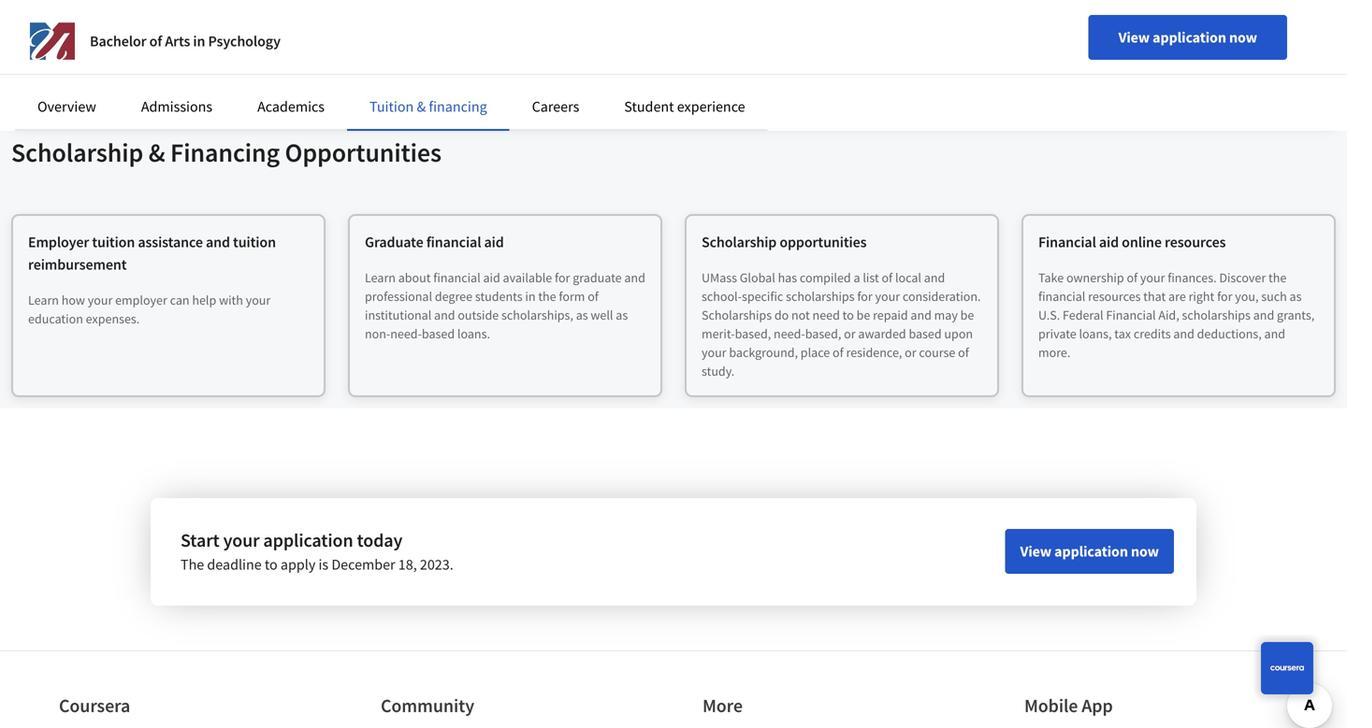Task type: vqa. For each thing, say whether or not it's contained in the screenshot.
'Compare'
no



Task type: describe. For each thing, give the bounding box(es) containing it.
academics
[[257, 97, 325, 116]]

1 horizontal spatial or
[[905, 344, 917, 361]]

and down the such
[[1254, 307, 1275, 324]]

learn about financial aid available for graduate and professional degree students in the form of institutional and outside scholarships, as well as non-need-based loans.
[[365, 269, 646, 342]]

need- inside umass global has compiled a list of local and school-specific scholarships for your consideration. scholarships do not need to be repaid and may be merit-based, need-based, or awarded based upon your background, place of residence, or course of study.
[[774, 326, 805, 342]]

as inside the take ownership of your finances. discover the financial resources that are right for you, such as u.s. federal financial aid, scholarships and grants, private loans, tax credits and deductions, and more.
[[1290, 288, 1302, 305]]

loans,
[[1079, 326, 1112, 342]]

start
[[181, 529, 220, 553]]

such
[[1262, 288, 1287, 305]]

is
[[319, 556, 329, 575]]

has
[[778, 269, 797, 286]]

degree
[[435, 288, 473, 305]]

expenses.
[[86, 311, 140, 328]]

are
[[1169, 288, 1186, 305]]

view application now button for the deadline to apply is december 18, 2023.
[[1006, 530, 1174, 575]]

apply
[[281, 556, 316, 575]]

online
[[1122, 233, 1162, 252]]

with
[[219, 292, 243, 309]]

financing
[[170, 136, 280, 169]]

umass
[[702, 269, 737, 286]]

not
[[792, 307, 810, 324]]

federal
[[1063, 307, 1104, 324]]

students
[[475, 288, 523, 305]]

tax
[[1115, 326, 1131, 342]]

learn for employer tuition assistance and tuition reimbursement
[[28, 292, 59, 309]]

employer
[[115, 292, 167, 309]]

loans.
[[457, 326, 490, 342]]

upon
[[945, 326, 973, 342]]

careers
[[532, 97, 580, 116]]

list
[[863, 269, 879, 286]]

scholarships inside the take ownership of your finances. discover the financial resources that are right for you, such as u.s. federal financial aid, scholarships and grants, private loans, tax credits and deductions, and more.
[[1182, 307, 1251, 324]]

your right 'with'
[[246, 292, 271, 309]]

about
[[398, 269, 431, 286]]

december
[[332, 556, 395, 575]]

2023.
[[420, 556, 454, 575]]

bachelor
[[90, 32, 146, 51]]

to inside umass global has compiled a list of local and school-specific scholarships for your consideration. scholarships do not need to be repaid and may be merit-based, need-based, or awarded based upon your background, place of residence, or course of study.
[[843, 307, 854, 324]]

global
[[740, 269, 776, 286]]

scholarship & financing opportunities
[[11, 136, 442, 169]]

mobile
[[1025, 695, 1078, 718]]

1 based, from the left
[[735, 326, 771, 342]]

2 tuition from the left
[[233, 233, 276, 252]]

2 be from the left
[[961, 307, 974, 324]]

start your application today the deadline to apply is december 18, 2023.
[[181, 529, 454, 575]]

admissions
[[141, 97, 213, 116]]

0 horizontal spatial financial
[[1039, 233, 1097, 252]]

take ownership of your finances. discover the financial resources that are right for you, such as u.s. federal financial aid, scholarships and grants, private loans, tax credits and deductions, and more.
[[1039, 269, 1315, 361]]

professional
[[365, 288, 432, 305]]

1 tuition from the left
[[92, 233, 135, 252]]

aid inside learn about financial aid available for graduate and professional degree students in the form of institutional and outside scholarships, as well as non-need-based loans.
[[483, 269, 500, 286]]

scholarships inside umass global has compiled a list of local and school-specific scholarships for your consideration. scholarships do not need to be repaid and may be merit-based, need-based, or awarded based upon your background, place of residence, or course of study.
[[786, 288, 855, 305]]

university of massachusetts global logo image
[[30, 19, 75, 64]]

your up repaid
[[875, 288, 900, 305]]

the inside learn about financial aid available for graduate and professional degree students in the form of institutional and outside scholarships, as well as non-need-based loans.
[[538, 288, 556, 305]]

admissions link
[[141, 97, 213, 116]]

0 horizontal spatial as
[[576, 307, 588, 324]]

can
[[170, 292, 190, 309]]

your up expenses.
[[88, 292, 113, 309]]

residence,
[[846, 344, 902, 361]]

resources inside the take ownership of your finances. discover the financial resources that are right for you, such as u.s. federal financial aid, scholarships and grants, private loans, tax credits and deductions, and more.
[[1088, 288, 1141, 305]]

deductions,
[[1197, 326, 1262, 342]]

employer tuition assistance and tuition reimbursement
[[28, 233, 276, 274]]

consideration.
[[903, 288, 981, 305]]

view application now for bachelor of arts in psychology
[[1119, 28, 1258, 47]]

financing
[[429, 97, 487, 116]]

psychology
[[208, 32, 281, 51]]

of right list
[[882, 269, 893, 286]]

the
[[181, 556, 204, 575]]

scholarship opportunities
[[702, 233, 867, 252]]

employer
[[28, 233, 89, 252]]

may
[[935, 307, 958, 324]]

and down the grants,
[[1265, 326, 1286, 342]]

aid,
[[1159, 307, 1180, 324]]

finances.
[[1168, 269, 1217, 286]]

bachelor of arts in psychology
[[90, 32, 281, 51]]

compiled
[[800, 269, 851, 286]]

community
[[381, 695, 474, 718]]

institutional
[[365, 307, 432, 324]]

form
[[559, 288, 585, 305]]

tuition & financing link
[[370, 97, 487, 116]]

and left the may
[[911, 307, 932, 324]]

grants,
[[1277, 307, 1315, 324]]

scholarships
[[702, 307, 772, 324]]

mobile app
[[1025, 695, 1113, 718]]

today
[[357, 529, 403, 553]]

and right the graduate
[[624, 269, 646, 286]]

0 vertical spatial financial
[[426, 233, 481, 252]]

scholarships,
[[502, 307, 574, 324]]

well
[[591, 307, 613, 324]]

& for tuition
[[417, 97, 426, 116]]



Task type: locate. For each thing, give the bounding box(es) containing it.
0 horizontal spatial scholarships
[[786, 288, 855, 305]]

merit-
[[702, 326, 735, 342]]

view application now for the deadline to apply is december 18, 2023.
[[1020, 543, 1159, 561]]

1 vertical spatial view
[[1020, 543, 1052, 561]]

the up scholarships,
[[538, 288, 556, 305]]

scholarship for scholarship & financing opportunities
[[11, 136, 143, 169]]

0 vertical spatial view
[[1119, 28, 1150, 47]]

ownership
[[1067, 269, 1124, 286]]

discover
[[1220, 269, 1266, 286]]

as right well at the top
[[616, 307, 628, 324]]

1 vertical spatial in
[[525, 288, 536, 305]]

now for the deadline to apply is december 18, 2023.
[[1131, 543, 1159, 561]]

of inside learn about financial aid available for graduate and professional degree students in the form of institutional and outside scholarships, as well as non-need-based loans.
[[588, 288, 599, 305]]

graduate financial aid
[[365, 233, 504, 252]]

1 vertical spatial view application now button
[[1006, 530, 1174, 575]]

to
[[843, 307, 854, 324], [265, 556, 278, 575]]

be up upon
[[961, 307, 974, 324]]

tuition up reimbursement
[[92, 233, 135, 252]]

experience
[[677, 97, 745, 116]]

as left well at the top
[[576, 307, 588, 324]]

0 horizontal spatial to
[[265, 556, 278, 575]]

application for the deadline to apply is december 18, 2023.
[[1055, 543, 1128, 561]]

financial inside the take ownership of your finances. discover the financial resources that are right for you, such as u.s. federal financial aid, scholarships and grants, private loans, tax credits and deductions, and more.
[[1039, 288, 1086, 305]]

0 horizontal spatial based,
[[735, 326, 771, 342]]

application inside start your application today the deadline to apply is december 18, 2023.
[[263, 529, 353, 553]]

based left loans.
[[422, 326, 455, 342]]

place
[[801, 344, 830, 361]]

background,
[[729, 344, 798, 361]]

1 vertical spatial the
[[538, 288, 556, 305]]

learn inside learn how your employer can help with your education expenses.
[[28, 292, 59, 309]]

of left the "arts"
[[149, 32, 162, 51]]

scholarships up deductions,
[[1182, 307, 1251, 324]]

learn up education
[[28, 292, 59, 309]]

local
[[895, 269, 922, 286]]

0 vertical spatial financial
[[1039, 233, 1097, 252]]

careers link
[[532, 97, 580, 116]]

1 vertical spatial learn
[[28, 292, 59, 309]]

specific
[[742, 288, 784, 305]]

to right need
[[843, 307, 854, 324]]

tuition
[[92, 233, 135, 252], [233, 233, 276, 252]]

1 horizontal spatial &
[[417, 97, 426, 116]]

your
[[1141, 269, 1165, 286], [875, 288, 900, 305], [88, 292, 113, 309], [246, 292, 271, 309], [702, 344, 727, 361], [223, 529, 260, 553]]

student experience link
[[624, 97, 745, 116]]

for down list
[[857, 288, 873, 305]]

of down the graduate
[[588, 288, 599, 305]]

aid up available
[[484, 233, 504, 252]]

1 vertical spatial now
[[1131, 543, 1159, 561]]

scholarship for scholarship opportunities
[[702, 233, 777, 252]]

your up study.
[[702, 344, 727, 361]]

0 horizontal spatial view
[[1020, 543, 1052, 561]]

based,
[[735, 326, 771, 342], [805, 326, 842, 342]]

for left you,
[[1217, 288, 1233, 305]]

resources down ownership
[[1088, 288, 1141, 305]]

academics link
[[257, 97, 325, 116]]

& for scholarship
[[149, 136, 165, 169]]

& down admissions link
[[149, 136, 165, 169]]

& right tuition at left
[[417, 97, 426, 116]]

1 horizontal spatial be
[[961, 307, 974, 324]]

1 horizontal spatial based
[[909, 326, 942, 342]]

and down degree
[[434, 307, 455, 324]]

or up residence,
[[844, 326, 856, 342]]

1 horizontal spatial need-
[[774, 326, 805, 342]]

u.s.
[[1039, 307, 1060, 324]]

1 vertical spatial scholarship
[[702, 233, 777, 252]]

financial
[[426, 233, 481, 252], [434, 269, 481, 286], [1039, 288, 1086, 305]]

of inside the take ownership of your finances. discover the financial resources that are right for you, such as u.s. federal financial aid, scholarships and grants, private loans, tax credits and deductions, and more.
[[1127, 269, 1138, 286]]

for
[[555, 269, 570, 286], [857, 288, 873, 305], [1217, 288, 1233, 305]]

and right assistance
[[206, 233, 230, 252]]

1 horizontal spatial the
[[1269, 269, 1287, 286]]

1 vertical spatial financial
[[1106, 307, 1156, 324]]

financial up take
[[1039, 233, 1097, 252]]

based inside umass global has compiled a list of local and school-specific scholarships for your consideration. scholarships do not need to be repaid and may be merit-based, need-based, or awarded based upon your background, place of residence, or course of study.
[[909, 326, 942, 342]]

available
[[503, 269, 552, 286]]

0 vertical spatial resources
[[1165, 233, 1226, 252]]

for inside the take ownership of your finances. discover the financial resources that are right for you, such as u.s. federal financial aid, scholarships and grants, private loans, tax credits and deductions, and more.
[[1217, 288, 1233, 305]]

2 need- from the left
[[774, 326, 805, 342]]

in
[[193, 32, 205, 51], [525, 288, 536, 305]]

0 vertical spatial learn
[[365, 269, 396, 286]]

scholarships
[[786, 288, 855, 305], [1182, 307, 1251, 324]]

0 vertical spatial scholarship
[[11, 136, 143, 169]]

0 horizontal spatial &
[[149, 136, 165, 169]]

or
[[844, 326, 856, 342], [905, 344, 917, 361]]

financial up degree
[[434, 269, 481, 286]]

the up the such
[[1269, 269, 1287, 286]]

and up consideration.
[[924, 269, 945, 286]]

1 horizontal spatial to
[[843, 307, 854, 324]]

1 horizontal spatial resources
[[1165, 233, 1226, 252]]

scholarship
[[11, 136, 143, 169], [702, 233, 777, 252]]

repaid
[[873, 307, 908, 324]]

1 horizontal spatial financial
[[1106, 307, 1156, 324]]

of right place
[[833, 344, 844, 361]]

1 vertical spatial or
[[905, 344, 917, 361]]

study.
[[702, 363, 735, 380]]

1 horizontal spatial now
[[1230, 28, 1258, 47]]

tuition up 'with'
[[233, 233, 276, 252]]

0 horizontal spatial be
[[857, 307, 871, 324]]

1 horizontal spatial for
[[857, 288, 873, 305]]

non-
[[365, 326, 390, 342]]

your inside the take ownership of your finances. discover the financial resources that are right for you, such as u.s. federal financial aid, scholarships and grants, private loans, tax credits and deductions, and more.
[[1141, 269, 1165, 286]]

awarded
[[858, 326, 906, 342]]

based, up "background,"
[[735, 326, 771, 342]]

0 vertical spatial view application now
[[1119, 28, 1258, 47]]

or left course
[[905, 344, 917, 361]]

1 horizontal spatial in
[[525, 288, 536, 305]]

aid
[[484, 233, 504, 252], [1099, 233, 1119, 252], [483, 269, 500, 286]]

1 vertical spatial scholarships
[[1182, 307, 1251, 324]]

1 horizontal spatial as
[[616, 307, 628, 324]]

based inside learn about financial aid available for graduate and professional degree students in the form of institutional and outside scholarships, as well as non-need-based loans.
[[422, 326, 455, 342]]

your up that in the right top of the page
[[1141, 269, 1165, 286]]

do
[[775, 307, 789, 324]]

of down financial aid online resources
[[1127, 269, 1138, 286]]

for inside learn about financial aid available for graduate and professional degree students in the form of institutional and outside scholarships, as well as non-need-based loans.
[[555, 269, 570, 286]]

aid left online at the top right of the page
[[1099, 233, 1119, 252]]

1 based from the left
[[422, 326, 455, 342]]

learn up professional
[[365, 269, 396, 286]]

overview
[[37, 97, 96, 116]]

in inside learn about financial aid available for graduate and professional degree students in the form of institutional and outside scholarships, as well as non-need-based loans.
[[525, 288, 536, 305]]

financial aid online resources
[[1039, 233, 1226, 252]]

learn for graduate financial aid
[[365, 269, 396, 286]]

0 vertical spatial view application now button
[[1089, 15, 1288, 60]]

0 vertical spatial to
[[843, 307, 854, 324]]

learn
[[365, 269, 396, 286], [28, 292, 59, 309]]

0 horizontal spatial based
[[422, 326, 455, 342]]

graduate
[[365, 233, 424, 252]]

tuition & financing
[[370, 97, 487, 116]]

scholarships down 'compiled'
[[786, 288, 855, 305]]

financial down take
[[1039, 288, 1086, 305]]

more
[[703, 695, 743, 718]]

0 horizontal spatial or
[[844, 326, 856, 342]]

arts
[[165, 32, 190, 51]]

0 horizontal spatial for
[[555, 269, 570, 286]]

0 horizontal spatial learn
[[28, 292, 59, 309]]

scholarship up the global
[[702, 233, 777, 252]]

1 horizontal spatial application
[[1055, 543, 1128, 561]]

your up deadline
[[223, 529, 260, 553]]

financial inside learn about financial aid available for graduate and professional degree students in the form of institutional and outside scholarships, as well as non-need-based loans.
[[434, 269, 481, 286]]

the inside the take ownership of your finances. discover the financial resources that are right for you, such as u.s. federal financial aid, scholarships and grants, private loans, tax credits and deductions, and more.
[[1269, 269, 1287, 286]]

1 horizontal spatial scholarship
[[702, 233, 777, 252]]

now for bachelor of arts in psychology
[[1230, 28, 1258, 47]]

a
[[854, 269, 860, 286]]

the
[[1269, 269, 1287, 286], [538, 288, 556, 305]]

1 horizontal spatial based,
[[805, 326, 842, 342]]

financial up about
[[426, 233, 481, 252]]

as up the grants,
[[1290, 288, 1302, 305]]

0 horizontal spatial application
[[263, 529, 353, 553]]

umass global has compiled a list of local and school-specific scholarships for your consideration. scholarships do not need to be repaid and may be merit-based, need-based, or awarded based upon your background, place of residence, or course of study.
[[702, 269, 981, 380]]

0 horizontal spatial tuition
[[92, 233, 135, 252]]

1 horizontal spatial view
[[1119, 28, 1150, 47]]

2 based from the left
[[909, 326, 942, 342]]

0 vertical spatial the
[[1269, 269, 1287, 286]]

1 need- from the left
[[390, 326, 422, 342]]

2 based, from the left
[[805, 326, 842, 342]]

2 horizontal spatial as
[[1290, 288, 1302, 305]]

that
[[1144, 288, 1166, 305]]

resources
[[1165, 233, 1226, 252], [1088, 288, 1141, 305]]

application for bachelor of arts in psychology
[[1153, 28, 1227, 47]]

for inside umass global has compiled a list of local and school-specific scholarships for your consideration. scholarships do not need to be repaid and may be merit-based, need-based, or awarded based upon your background, place of residence, or course of study.
[[857, 288, 873, 305]]

outside
[[458, 307, 499, 324]]

in right the "arts"
[[193, 32, 205, 51]]

1 vertical spatial resources
[[1088, 288, 1141, 305]]

1 vertical spatial financial
[[434, 269, 481, 286]]

your inside start your application today the deadline to apply is december 18, 2023.
[[223, 529, 260, 553]]

1 be from the left
[[857, 307, 871, 324]]

and down aid,
[[1174, 326, 1195, 342]]

0 horizontal spatial scholarship
[[11, 136, 143, 169]]

view for the deadline to apply is december 18, 2023.
[[1020, 543, 1052, 561]]

0 vertical spatial now
[[1230, 28, 1258, 47]]

learn how your employer can help with your education expenses.
[[28, 292, 271, 328]]

based up course
[[909, 326, 942, 342]]

assistance
[[138, 233, 203, 252]]

view for bachelor of arts in psychology
[[1119, 28, 1150, 47]]

in down available
[[525, 288, 536, 305]]

need- inside learn about financial aid available for graduate and professional degree students in the form of institutional and outside scholarships, as well as non-need-based loans.
[[390, 326, 422, 342]]

1 vertical spatial &
[[149, 136, 165, 169]]

for for financial aid online resources
[[1217, 288, 1233, 305]]

for for scholarship opportunities
[[857, 288, 873, 305]]

and inside the employer tuition assistance and tuition reimbursement
[[206, 233, 230, 252]]

view application now button for bachelor of arts in psychology
[[1089, 15, 1288, 60]]

1 horizontal spatial scholarships
[[1182, 307, 1251, 324]]

opportunities
[[780, 233, 867, 252]]

coursera
[[59, 695, 130, 718]]

to inside start your application today the deadline to apply is december 18, 2023.
[[265, 556, 278, 575]]

be
[[857, 307, 871, 324], [961, 307, 974, 324]]

2 horizontal spatial for
[[1217, 288, 1233, 305]]

learn inside learn about financial aid available for graduate and professional degree students in the form of institutional and outside scholarships, as well as non-need-based loans.
[[365, 269, 396, 286]]

course
[[919, 344, 956, 361]]

0 vertical spatial scholarships
[[786, 288, 855, 305]]

student experience
[[624, 97, 745, 116]]

0 vertical spatial &
[[417, 97, 426, 116]]

you,
[[1235, 288, 1259, 305]]

aid up students
[[483, 269, 500, 286]]

reimbursement
[[28, 255, 127, 274]]

private
[[1039, 326, 1077, 342]]

student
[[624, 97, 674, 116]]

1 horizontal spatial tuition
[[233, 233, 276, 252]]

of down upon
[[958, 344, 969, 361]]

how
[[62, 292, 85, 309]]

financial up 'tax'
[[1106, 307, 1156, 324]]

be up awarded at right top
[[857, 307, 871, 324]]

help
[[192, 292, 216, 309]]

0 vertical spatial or
[[844, 326, 856, 342]]

graduate
[[573, 269, 622, 286]]

0 horizontal spatial now
[[1131, 543, 1159, 561]]

2 horizontal spatial application
[[1153, 28, 1227, 47]]

right
[[1189, 288, 1215, 305]]

1 vertical spatial to
[[265, 556, 278, 575]]

0 horizontal spatial resources
[[1088, 288, 1141, 305]]

0 horizontal spatial need-
[[390, 326, 422, 342]]

need- down institutional
[[390, 326, 422, 342]]

scholarship down the overview
[[11, 136, 143, 169]]

based, down need
[[805, 326, 842, 342]]

resources up finances. at the top right
[[1165, 233, 1226, 252]]

based
[[422, 326, 455, 342], [909, 326, 942, 342]]

0 vertical spatial in
[[193, 32, 205, 51]]

overview link
[[37, 97, 96, 116]]

tuition
[[370, 97, 414, 116]]

app
[[1082, 695, 1113, 718]]

2 vertical spatial financial
[[1039, 288, 1086, 305]]

to left apply
[[265, 556, 278, 575]]

deadline
[[207, 556, 262, 575]]

for up form
[[555, 269, 570, 286]]

0 horizontal spatial the
[[538, 288, 556, 305]]

financial inside the take ownership of your finances. discover the financial resources that are right for you, such as u.s. federal financial aid, scholarships and grants, private loans, tax credits and deductions, and more.
[[1106, 307, 1156, 324]]

need- down do
[[774, 326, 805, 342]]

1 vertical spatial view application now
[[1020, 543, 1159, 561]]

0 horizontal spatial in
[[193, 32, 205, 51]]

need
[[813, 307, 840, 324]]

1 horizontal spatial learn
[[365, 269, 396, 286]]

education
[[28, 311, 83, 328]]

more.
[[1039, 344, 1071, 361]]



